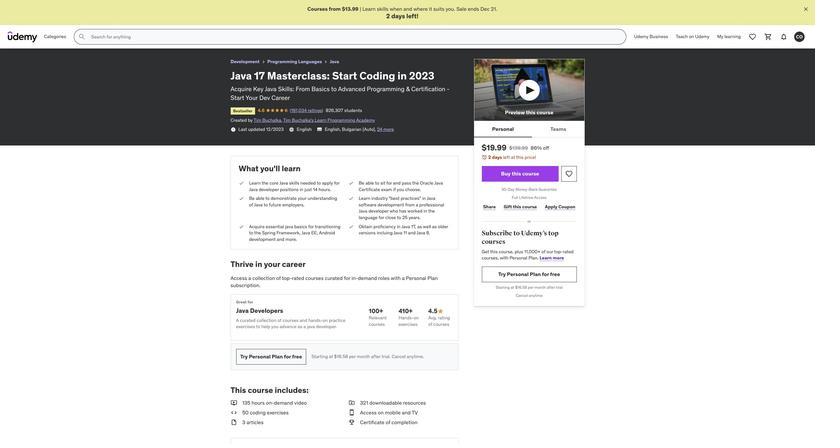 Task type: describe. For each thing, give the bounding box(es) containing it.
4.6
[[258, 107, 265, 113]]

0 horizontal spatial start
[[231, 94, 244, 102]]

updated
[[248, 126, 265, 132]]

personal inside button
[[493, 126, 514, 132]]

learn for learn industry "best practices" in java software development from a professional java developer who has worked in the language for close to 25 years.
[[359, 195, 371, 201]]

xsmall image for learn
[[349, 195, 354, 202]]

get this course, plus 11,000+ of our top-rated courses, with personal plan.
[[482, 249, 574, 261]]

and inside be able to sit for and pass the oracle java certificate exam if you choose.
[[393, 180, 401, 186]]

learn for learn the core java skills needed to apply for java developer positions in just 14 hours.
[[249, 180, 261, 186]]

java inside great for java developers a curated collection of courses and hands-on practice exercises to help you advance as a java developer.
[[236, 307, 249, 315]]

co link
[[792, 29, 808, 45]]

apply coupon button
[[544, 200, 577, 214]]

a inside learn industry "best practices" in java software development from a professional java developer who has worked in the language for close to 25 years.
[[416, 202, 419, 208]]

buy this course button
[[482, 166, 559, 182]]

great for java developers a curated collection of courses and hands-on practice exercises to help you advance as a java developer.
[[236, 300, 346, 330]]

notifications image
[[781, 33, 788, 41]]

small image inside thrive in your career element
[[438, 308, 444, 315]]

able for sit
[[366, 180, 374, 186]]

cancel for anytime
[[516, 293, 528, 298]]

language
[[359, 215, 378, 220]]

java up the 11
[[402, 224, 410, 229]]

dec
[[481, 6, 490, 12]]

access inside 30-day money-back guarantee full lifetime access
[[535, 195, 547, 200]]

future
[[269, 202, 281, 208]]

and inside great for java developers a curated collection of courses and hands-on practice exercises to help you advance as a java developer.
[[300, 317, 308, 323]]

shopping cart with 0 items image
[[765, 33, 773, 41]]

at for starting at $16.58 per month after trial. cancel anytime.
[[329, 354, 333, 360]]

starting for starting at $16.58 per month after trial. cancel anytime.
[[312, 354, 328, 360]]

udemy business link
[[631, 29, 673, 45]]

preview this course
[[505, 109, 554, 116]]

this course includes:
[[231, 385, 309, 395]]

0 vertical spatial try
[[499, 271, 506, 278]]

to inside great for java developers a curated collection of courses and hands-on practice exercises to help you advance as a java developer.
[[256, 324, 260, 330]]

roles
[[379, 275, 390, 281]]

cancel for anytime.
[[392, 354, 406, 360]]

what
[[239, 164, 259, 174]]

in up professional
[[423, 195, 426, 201]]

1 horizontal spatial more
[[553, 255, 564, 261]]

$13.99
[[342, 6, 359, 12]]

guarantee
[[539, 187, 557, 192]]

135 hours on-demand video
[[242, 399, 307, 406]]

to left future
[[264, 202, 268, 208]]

this for gift
[[513, 204, 522, 210]]

access for access on mobile and tv
[[360, 409, 377, 416]]

826,307 students
[[326, 107, 362, 113]]

a up subscription.
[[249, 275, 251, 281]]

skills inside "learn the core java skills needed to apply for java developer positions in just 14 hours."
[[289, 180, 300, 186]]

co
[[797, 34, 803, 40]]

course for gift this course
[[523, 204, 537, 210]]

programming languages link
[[268, 58, 322, 66]]

1 horizontal spatial try personal plan for free link
[[482, 267, 577, 282]]

on down downloadable
[[378, 409, 384, 416]]

course up hours
[[248, 385, 273, 395]]

1 horizontal spatial as
[[418, 224, 422, 229]]

more.
[[286, 236, 297, 242]]

java up professional
[[427, 195, 436, 201]]

1 horizontal spatial 2
[[489, 155, 491, 160]]

learn up closed captions image
[[315, 117, 327, 123]]

xsmall image for acquire essential java basics for transitioning to the spring framework, java ee, android development and more.
[[239, 224, 244, 230]]

rated inside get this course, plus 11,000+ of our top-rated courses, with personal plan.
[[563, 249, 574, 255]]

be for be able to sit for and pass the oracle java certificate exam if you choose.
[[359, 180, 365, 186]]

subscribe to udemy's top courses
[[482, 229, 559, 246]]

you inside be able to sit for and pass the oracle java certificate exam if you choose.
[[397, 186, 404, 192]]

get
[[482, 249, 490, 255]]

older
[[438, 224, 449, 229]]

rated inside "access a collection of top-rated courses curated for in-demand roles with a personal plan subscription."
[[292, 275, 304, 281]]

help
[[262, 324, 270, 330]]

java inside great for java developers a curated collection of courses and hands-on practice exercises to help you advance as a java developer.
[[307, 324, 315, 330]]

a inside great for java developers a curated collection of courses and hands-on practice exercises to help you advance as a java developer.
[[304, 324, 306, 330]]

developer inside "learn the core java skills needed to apply for java developer positions in just 14 hours."
[[259, 186, 279, 192]]

java left the 8. at bottom
[[417, 230, 426, 236]]

collection inside "access a collection of top-rated courses curated for in-demand roles with a personal plan subscription."
[[253, 275, 275, 281]]

and inside obtain proficiency in java 17, as well as older versions incluing java 11 and java 8.
[[408, 230, 416, 236]]

2 tim from the left
[[283, 117, 291, 123]]

30-day money-back guarantee full lifetime access
[[502, 187, 557, 200]]

2 days left at this price!
[[489, 155, 537, 160]]

courses inside the 100+ relevant courses
[[369, 321, 385, 327]]

of down access on mobile and tv
[[386, 419, 391, 426]]

advanced
[[338, 85, 366, 93]]

month for trial
[[535, 285, 546, 290]]

apply
[[322, 180, 333, 186]]

1 vertical spatial certificate
[[360, 419, 385, 426]]

exercises inside 410+ hands-on exercises
[[399, 321, 418, 327]]

50 coding exercises
[[242, 409, 289, 416]]

personal inside "access a collection of top-rated courses curated for in-demand roles with a personal plan subscription."
[[406, 275, 427, 281]]

8.
[[427, 230, 431, 236]]

xsmall image for be
[[349, 180, 354, 186]]

course for preview this course
[[537, 109, 554, 116]]

with inside "access a collection of top-rated courses curated for in-demand roles with a personal plan subscription."
[[391, 275, 401, 281]]

321
[[360, 399, 368, 406]]

3 articles
[[242, 419, 264, 426]]

worked
[[408, 208, 423, 214]]

preview this course button
[[474, 59, 585, 121]]

demand inside "access a collection of top-rated courses curated for in-demand roles with a personal plan subscription."
[[358, 275, 377, 281]]

who
[[390, 208, 398, 214]]

back
[[529, 187, 538, 192]]

framework,
[[277, 230, 301, 236]]

employers.
[[283, 202, 305, 208]]

you inside great for java developers a curated collection of courses and hands-on practice exercises to help you advance as a java developer.
[[271, 324, 279, 330]]

on inside great for java developers a curated collection of courses and hands-on practice exercises to help you advance as a java developer.
[[323, 317, 328, 323]]

as inside great for java developers a curated collection of courses and hands-on practice exercises to help you advance as a java developer.
[[298, 324, 303, 330]]

day
[[508, 187, 515, 192]]

gift this course link
[[503, 200, 539, 214]]

teams button
[[533, 121, 585, 137]]

essential
[[266, 224, 284, 229]]

xsmall image for be able to demonstrate your understanding of java to future employers.
[[239, 195, 244, 202]]

1 vertical spatial wishlist image
[[566, 170, 573, 178]]

share button
[[482, 200, 498, 214]]

you'll
[[261, 164, 280, 174]]

lifetime
[[519, 195, 534, 200]]

just
[[305, 186, 312, 192]]

top- inside "access a collection of top-rated courses curated for in-demand roles with a personal plan subscription."
[[282, 275, 292, 281]]

tv
[[412, 409, 418, 416]]

certification
[[412, 85, 446, 93]]

to up future
[[266, 195, 270, 201]]

created by tim buchalka , tim buchalka's learn programming academy
[[231, 117, 375, 123]]

in inside "learn the core java skills needed to apply for java developer positions in just 14 hours."
[[300, 186, 304, 192]]

24 more button
[[377, 126, 394, 133]]

career
[[272, 94, 290, 102]]

full
[[512, 195, 519, 200]]

per for trial
[[528, 285, 534, 290]]

subscribe
[[482, 229, 513, 238]]

core
[[270, 180, 279, 186]]

thrive in your career
[[231, 259, 306, 269]]

when
[[390, 6, 403, 12]]

of inside be able to demonstrate your understanding of java to future employers.
[[249, 202, 253, 208]]

small image for access
[[349, 409, 355, 416]]

includes:
[[275, 385, 309, 395]]

udemy's
[[521, 229, 548, 238]]

1 vertical spatial ,
[[375, 126, 376, 132]]

try inside thrive in your career element
[[240, 353, 248, 360]]

learn inside courses from $13.99 | learn skills when and where it suits you. sale ends dec 21. 2 days left!
[[363, 6, 376, 12]]

11,000+
[[525, 249, 541, 255]]

resources
[[403, 399, 426, 406]]

for inside "access a collection of top-rated courses curated for in-demand roles with a personal plan subscription."
[[344, 275, 351, 281]]

[auto]
[[363, 126, 375, 132]]

certificate of completion
[[360, 419, 418, 426]]

transitioning
[[315, 224, 341, 229]]

access for access a collection of top-rated courses curated for in-demand roles with a personal plan subscription.
[[231, 275, 247, 281]]

small image for certificate
[[349, 419, 355, 426]]

of inside "access a collection of top-rated courses curated for in-demand roles with a personal plan subscription."
[[276, 275, 281, 281]]

after for trial.
[[371, 354, 381, 360]]

2 horizontal spatial as
[[432, 224, 437, 229]]

courses,
[[482, 255, 499, 261]]

udemy business
[[635, 34, 669, 40]]

sit
[[381, 180, 386, 186]]

teach on udemy
[[676, 34, 710, 40]]

acquire essential java basics for transitioning to the spring framework, java ee, android development and more.
[[249, 224, 341, 242]]

this for preview
[[526, 109, 536, 116]]

development inside the acquire essential java basics for transitioning to the spring framework, java ee, android development and more.
[[249, 236, 276, 242]]

tim buchalka link
[[254, 117, 281, 123]]

starting for starting at $16.58 per month after trial cancel anytime
[[496, 285, 510, 290]]

thrive
[[231, 259, 254, 269]]

small image for 3
[[231, 419, 237, 426]]

top
[[549, 229, 559, 238]]

our
[[547, 249, 554, 255]]

gift this course
[[504, 204, 537, 210]]

programming languages
[[268, 59, 322, 65]]

and left tv
[[402, 409, 411, 416]]

2 inside courses from $13.99 | learn skills when and where it suits you. sale ends dec 21. 2 days left!
[[387, 12, 390, 20]]

$16.58 for starting at $16.58 per month after trial. cancel anytime.
[[334, 354, 348, 360]]

java up positions
[[280, 180, 288, 186]]

development
[[231, 59, 260, 65]]

basics
[[294, 224, 307, 229]]

1 vertical spatial days
[[492, 155, 503, 160]]

30-
[[502, 187, 508, 192]]

java down what at the left
[[249, 186, 258, 192]]

free for rightmost try personal plan for free link
[[551, 271, 561, 278]]

has
[[400, 208, 407, 214]]

0 horizontal spatial more
[[384, 126, 394, 132]]

skills inside courses from $13.99 | learn skills when and where it suits you. sale ends dec 21. 2 days left!
[[377, 6, 389, 12]]

certificate inside be able to sit for and pass the oracle java certificate exam if you choose.
[[359, 186, 380, 192]]

acquire inside java 17 masterclass: start coding in 2023 acquire key java skills: from basics to advanced programming & certification - start your dev career
[[231, 85, 252, 93]]

after for trial
[[547, 285, 556, 290]]

1 horizontal spatial exercises
[[267, 409, 289, 416]]

java inside be able to demonstrate your understanding of java to future employers.
[[254, 202, 263, 208]]

2023
[[409, 69, 435, 82]]

for inside "learn the core java skills needed to apply for java developer positions in just 14 hours."
[[334, 180, 340, 186]]

(191,034
[[290, 107, 307, 113]]

and inside the acquire essential java basics for transitioning to the spring framework, java ee, android development and more.
[[277, 236, 285, 242]]

1 vertical spatial your
[[264, 259, 280, 269]]

0 horizontal spatial programming
[[268, 59, 297, 65]]

this for get
[[491, 249, 498, 255]]

downloadable
[[370, 399, 402, 406]]

close image
[[803, 6, 810, 12]]

to inside java 17 masterclass: start coding in 2023 acquire key java skills: from basics to advanced programming & certification - start your dev career
[[331, 85, 337, 93]]

with inside get this course, plus 11,000+ of our top-rated courses, with personal plan.
[[500, 255, 509, 261]]

from
[[296, 85, 310, 93]]

$16.58 for starting at $16.58 per month after trial cancel anytime
[[516, 285, 528, 290]]

courses inside "access a collection of top-rated courses curated for in-demand roles with a personal plan subscription."
[[306, 275, 324, 281]]

development inside learn industry "best practices" in java software development from a professional java developer who has worked in the language for close to 25 years.
[[378, 202, 404, 208]]

personal up the starting at $16.58 per month after trial cancel anytime
[[507, 271, 529, 278]]

of inside avg. rating of courses
[[429, 321, 433, 327]]

java left the 11
[[394, 230, 403, 236]]

a right roles
[[402, 275, 405, 281]]

trial
[[556, 285, 563, 290]]

and inside courses from $13.99 | learn skills when and where it suits you. sale ends dec 21. 2 days left!
[[404, 6, 413, 12]]

oracle
[[420, 180, 434, 186]]

java inside be able to sit for and pass the oracle java certificate exam if you choose.
[[435, 180, 443, 186]]

java up dev on the left top of the page
[[265, 85, 277, 93]]

1 tim from the left
[[254, 117, 261, 123]]

1 horizontal spatial start
[[332, 69, 357, 82]]

0 horizontal spatial ,
[[281, 117, 282, 123]]



Task type: locate. For each thing, give the bounding box(es) containing it.
my learning
[[718, 34, 742, 40]]

0 horizontal spatial try personal plan for free link
[[236, 349, 307, 365]]

plan.
[[529, 255, 539, 261]]

personal inside get this course, plus 11,000+ of our top-rated courses, with personal plan.
[[510, 255, 528, 261]]

this right buy
[[512, 170, 522, 177]]

developer inside learn industry "best practices" in java software development from a professional java developer who has worked in the language for close to 25 years.
[[369, 208, 389, 214]]

java developers link
[[236, 307, 284, 315]]

1 vertical spatial month
[[357, 354, 370, 360]]

exercises inside great for java developers a curated collection of courses and hands-on practice exercises to help you advance as a java developer.
[[236, 324, 255, 330]]

on right teach
[[690, 34, 695, 40]]

0 vertical spatial try personal plan for free link
[[482, 267, 577, 282]]

17
[[254, 69, 265, 82]]

a
[[416, 202, 419, 208], [249, 275, 251, 281], [402, 275, 405, 281], [304, 324, 306, 330]]

be down what at the left
[[249, 195, 255, 201]]

try personal plan for free for rightmost try personal plan for free link
[[499, 271, 561, 278]]

2 udemy from the left
[[696, 34, 710, 40]]

to left udemy's
[[514, 229, 520, 238]]

12/2023
[[266, 126, 284, 132]]

on-
[[266, 399, 274, 406]]

in right the proficiency on the bottom left
[[397, 224, 401, 229]]

thrive in your career element
[[231, 259, 459, 370]]

more right 24 on the left of page
[[384, 126, 394, 132]]

this inside button
[[526, 109, 536, 116]]

0 horizontal spatial curated
[[240, 317, 256, 323]]

cancel inside the starting at $16.58 per month after trial cancel anytime
[[516, 293, 528, 298]]

2 horizontal spatial plan
[[530, 271, 541, 278]]

teach
[[676, 34, 688, 40]]

days inside courses from $13.99 | learn skills when and where it suits you. sale ends dec 21. 2 days left!
[[392, 12, 405, 20]]

to inside "learn the core java skills needed to apply for java developer positions in just 14 hours."
[[317, 180, 321, 186]]

this down $139.99
[[517, 155, 524, 160]]

xsmall image left "software" on the top left of page
[[349, 195, 354, 202]]

you right help
[[271, 324, 279, 330]]

from
[[329, 6, 341, 12], [406, 202, 415, 208]]

per for trial.
[[349, 354, 356, 360]]

$16.58 inside the starting at $16.58 per month after trial cancel anytime
[[516, 285, 528, 290]]

exercises down hands-
[[399, 321, 418, 327]]

1 horizontal spatial be
[[359, 180, 365, 186]]

free for try personal plan for free link in thrive in your career element
[[292, 353, 302, 360]]

what you'll learn
[[239, 164, 301, 174]]

top- inside get this course, plus 11,000+ of our top-rated courses, with personal plan.
[[555, 249, 563, 255]]

1 vertical spatial try personal plan for free
[[240, 353, 302, 360]]

courses inside avg. rating of courses
[[434, 321, 450, 327]]

1 vertical spatial rated
[[292, 275, 304, 281]]

relevant
[[369, 315, 387, 321]]

in right thrive
[[256, 259, 262, 269]]

month inside the starting at $16.58 per month after trial cancel anytime
[[535, 285, 546, 290]]

access down 321
[[360, 409, 377, 416]]

curated inside great for java developers a curated collection of courses and hands-on practice exercises to help you advance as a java developer.
[[240, 317, 256, 323]]

0 horizontal spatial exercises
[[236, 324, 255, 330]]

0 vertical spatial collection
[[253, 275, 275, 281]]

the inside "learn the core java skills needed to apply for java developer positions in just 14 hours."
[[262, 180, 269, 186]]

articles
[[247, 419, 264, 426]]

start up bestseller
[[231, 94, 244, 102]]

of inside get this course, plus 11,000+ of our top-rated courses, with personal plan.
[[542, 249, 546, 255]]

0 horizontal spatial cancel
[[392, 354, 406, 360]]

tim up course language image
[[283, 117, 291, 123]]

skills:
[[278, 85, 294, 93]]

java down great
[[236, 307, 249, 315]]

where
[[414, 6, 428, 12]]

years.
[[409, 215, 421, 220]]

0 horizontal spatial udemy
[[635, 34, 649, 40]]

starting down courses,
[[496, 285, 510, 290]]

as right advance
[[298, 324, 303, 330]]

masterclass:
[[267, 69, 330, 82]]

be
[[359, 180, 365, 186], [249, 195, 255, 201]]

a up worked
[[416, 202, 419, 208]]

2 horizontal spatial exercises
[[399, 321, 418, 327]]

skills
[[377, 6, 389, 12], [289, 180, 300, 186]]

money-
[[516, 187, 529, 192]]

be inside be able to demonstrate your understanding of java to future employers.
[[249, 195, 255, 201]]

$16.58 inside thrive in your career element
[[334, 354, 348, 360]]

to left sit
[[375, 180, 380, 186]]

1 vertical spatial curated
[[240, 317, 256, 323]]

0 horizontal spatial skills
[[289, 180, 300, 186]]

1 vertical spatial more
[[553, 255, 564, 261]]

0 vertical spatial small image
[[438, 308, 444, 315]]

to
[[331, 85, 337, 93], [317, 180, 321, 186], [375, 180, 380, 186], [266, 195, 270, 201], [264, 202, 268, 208], [397, 215, 402, 220], [514, 229, 520, 238], [249, 230, 253, 236], [256, 324, 260, 330]]

at inside thrive in your career element
[[329, 354, 333, 360]]

1 horizontal spatial access
[[360, 409, 377, 416]]

with
[[500, 255, 509, 261], [391, 275, 401, 281]]

top- down career
[[282, 275, 292, 281]]

learning
[[725, 34, 742, 40]]

0 vertical spatial developer
[[259, 186, 279, 192]]

cancel left the "anytime" on the right bottom of the page
[[516, 293, 528, 298]]

this for buy
[[512, 170, 522, 177]]

java down "software" on the top left of page
[[359, 208, 368, 214]]

1 vertical spatial small image
[[231, 399, 237, 406]]

0 horizontal spatial with
[[391, 275, 401, 281]]

try personal plan for free link down help
[[236, 349, 307, 365]]

off
[[544, 145, 550, 151]]

410+ hands-on exercises
[[399, 307, 419, 327]]

java down basics
[[302, 230, 310, 236]]

learn down our
[[540, 255, 552, 261]]

per inside the starting at $16.58 per month after trial cancel anytime
[[528, 285, 534, 290]]

2 horizontal spatial access
[[535, 195, 547, 200]]

starting inside thrive in your career element
[[312, 354, 328, 360]]

1 horizontal spatial java
[[307, 324, 315, 330]]

0 vertical spatial from
[[329, 6, 341, 12]]

be for be able to demonstrate your understanding of java to future employers.
[[249, 195, 255, 201]]

0 horizontal spatial from
[[329, 6, 341, 12]]

in down professional
[[424, 208, 428, 214]]

1 horizontal spatial per
[[528, 285, 534, 290]]

closed captions image
[[317, 127, 322, 132]]

0 vertical spatial your
[[298, 195, 307, 201]]

(191,034 ratings)
[[290, 107, 323, 113]]

xsmall image for obtain proficiency in java 17, as well as older versions incluing java 11 and java 8.
[[349, 224, 354, 230]]

if
[[394, 186, 396, 192]]

2 down when
[[387, 12, 390, 20]]

your inside be able to demonstrate your understanding of java to future employers.
[[298, 195, 307, 201]]

plan inside "access a collection of top-rated courses curated for in-demand roles with a personal plan subscription."
[[428, 275, 438, 281]]

2
[[387, 12, 390, 20], [489, 155, 491, 160]]

1 horizontal spatial demand
[[358, 275, 377, 281]]

1 horizontal spatial month
[[535, 285, 546, 290]]

your left career
[[264, 259, 280, 269]]

0 vertical spatial acquire
[[231, 85, 252, 93]]

for inside great for java developers a curated collection of courses and hands-on practice exercises to help you advance as a java developer.
[[248, 300, 253, 304]]

cancel inside thrive in your career element
[[392, 354, 406, 360]]

0 vertical spatial rated
[[563, 249, 574, 255]]

1 horizontal spatial from
[[406, 202, 415, 208]]

0 horizontal spatial rated
[[292, 275, 304, 281]]

course inside button
[[537, 109, 554, 116]]

course for buy this course
[[523, 170, 540, 177]]

learn more
[[540, 255, 564, 261]]

skills up positions
[[289, 180, 300, 186]]

$16.58
[[516, 285, 528, 290], [334, 354, 348, 360]]

2 right alarm 'image'
[[489, 155, 491, 160]]

free down advance
[[292, 353, 302, 360]]

&
[[406, 85, 410, 93]]

for inside the acquire essential java basics for transitioning to the spring framework, java ee, android development and more.
[[309, 224, 314, 229]]

avg.
[[429, 315, 437, 321]]

0 vertical spatial access
[[535, 195, 547, 200]]

, left 24 on the left of page
[[375, 126, 376, 132]]

courses inside "subscribe to udemy's top courses"
[[482, 238, 506, 246]]

0 vertical spatial month
[[535, 285, 546, 290]]

xsmall image up 17
[[261, 59, 266, 65]]

to inside be able to sit for and pass the oracle java certificate exam if you choose.
[[375, 180, 380, 186]]

free inside thrive in your career element
[[292, 353, 302, 360]]

1 horizontal spatial rated
[[563, 249, 574, 255]]

100+
[[369, 307, 383, 315]]

last updated 12/2023
[[239, 126, 284, 132]]

0 horizontal spatial 2
[[387, 12, 390, 20]]

course language image
[[289, 127, 294, 132]]

0 vertical spatial skills
[[377, 6, 389, 12]]

of down avg.
[[429, 321, 433, 327]]

xsmall image
[[324, 59, 329, 65], [239, 180, 244, 186], [239, 195, 244, 202], [239, 224, 244, 230], [349, 224, 354, 230]]

needed
[[301, 180, 316, 186]]

0 vertical spatial development
[[378, 202, 404, 208]]

1 vertical spatial java
[[307, 324, 315, 330]]

with down course,
[[500, 255, 509, 261]]

of inside great for java developers a curated collection of courses and hands-on practice exercises to help you advance as a java developer.
[[278, 317, 282, 323]]

acquire up spring at the left of page
[[249, 224, 265, 229]]

collection up help
[[257, 317, 277, 323]]

small image
[[438, 308, 444, 315], [231, 399, 237, 406], [231, 409, 237, 416]]

the inside the acquire essential java basics for transitioning to the spring framework, java ee, android development and more.
[[254, 230, 261, 236]]

of up advance
[[278, 317, 282, 323]]

english
[[297, 126, 312, 132]]

learn inside learn industry "best practices" in java software development from a professional java developer who has worked in the language for close to 25 years.
[[359, 195, 371, 201]]

11
[[404, 230, 407, 236]]

0 vertical spatial wishlist image
[[749, 33, 757, 41]]

java down development link
[[231, 69, 252, 82]]

0 vertical spatial cancel
[[516, 293, 528, 298]]

your
[[298, 195, 307, 201], [264, 259, 280, 269]]

0 vertical spatial free
[[551, 271, 561, 278]]

321 downloadable resources
[[360, 399, 426, 406]]

from inside learn industry "best practices" in java software development from a professional java developer who has worked in the language for close to 25 years.
[[406, 202, 415, 208]]

java left future
[[254, 202, 263, 208]]

2 vertical spatial small image
[[231, 409, 237, 416]]

1 horizontal spatial programming
[[328, 117, 356, 123]]

course,
[[499, 249, 514, 255]]

for down advance
[[284, 353, 291, 360]]

1 vertical spatial able
[[256, 195, 265, 201]]

apply
[[545, 204, 558, 210]]

0 horizontal spatial development
[[249, 236, 276, 242]]

1 vertical spatial $16.58
[[334, 354, 348, 360]]

small image for 321
[[349, 399, 355, 406]]

top- right our
[[555, 249, 563, 255]]

small image for 135 hours on-demand video
[[231, 399, 237, 406]]

for left close
[[379, 215, 385, 220]]

month for trial.
[[357, 354, 370, 360]]

as right the 'well'
[[432, 224, 437, 229]]

your
[[246, 94, 258, 102]]

learn down what at the left
[[249, 180, 261, 186]]

buy
[[502, 170, 511, 177]]

days
[[392, 12, 405, 20], [492, 155, 503, 160]]

, up the 12/2023
[[281, 117, 282, 123]]

to up 14 at left top
[[317, 180, 321, 186]]

this right gift
[[513, 204, 522, 210]]

0 vertical spatial start
[[332, 69, 357, 82]]

to inside the acquire essential java basics for transitioning to the spring framework, java ee, android development and more.
[[249, 230, 253, 236]]

udemy inside the "teach on udemy" link
[[696, 34, 710, 40]]

0 horizontal spatial month
[[357, 354, 370, 360]]

1 vertical spatial at
[[511, 285, 515, 290]]

programming inside java 17 masterclass: start coding in 2023 acquire key java skills: from basics to advanced programming & certification - start your dev career
[[367, 85, 405, 93]]

1 vertical spatial collection
[[257, 317, 277, 323]]

curated left in-
[[325, 275, 343, 281]]

udemy inside udemy business 'link'
[[635, 34, 649, 40]]

0 horizontal spatial you
[[271, 324, 279, 330]]

for inside learn industry "best practices" in java software development from a professional java developer who has worked in the language for close to 25 years.
[[379, 215, 385, 220]]

java right the oracle
[[435, 180, 443, 186]]

on up developer.
[[323, 317, 328, 323]]

1 udemy from the left
[[635, 34, 649, 40]]

0 horizontal spatial plan
[[272, 353, 283, 360]]

starting inside the starting at $16.58 per month after trial cancel anytime
[[496, 285, 510, 290]]

1 horizontal spatial try personal plan for free
[[499, 271, 561, 278]]

mobile
[[385, 409, 401, 416]]

$139.99
[[510, 145, 528, 151]]

try personal plan for free inside thrive in your career element
[[240, 353, 302, 360]]

0 horizontal spatial free
[[292, 353, 302, 360]]

in inside obtain proficiency in java 17, as well as older versions incluing java 11 and java 8.
[[397, 224, 401, 229]]

after inside thrive in your career element
[[371, 354, 381, 360]]

0 horizontal spatial as
[[298, 324, 303, 330]]

development link
[[231, 58, 260, 66]]

students
[[345, 107, 362, 113]]

learn inside "learn the core java skills needed to apply for java developer positions in just 14 hours."
[[249, 180, 261, 186]]

for up ee,
[[309, 224, 314, 229]]

learn for learn more
[[540, 255, 552, 261]]

for down learn more link
[[542, 271, 549, 278]]

left!
[[407, 12, 419, 20]]

by
[[248, 117, 253, 123]]

xsmall image for last
[[231, 127, 236, 132]]

the
[[262, 180, 269, 186], [413, 180, 419, 186], [429, 208, 435, 214], [254, 230, 261, 236]]

to inside learn industry "best practices" in java software development from a professional java developer who has worked in the language for close to 25 years.
[[397, 215, 402, 220]]

able inside be able to demonstrate your understanding of java to future employers.
[[256, 195, 265, 201]]

industry
[[372, 195, 388, 201]]

teams
[[551, 126, 567, 132]]

try personal plan for free
[[499, 271, 561, 278], [240, 353, 302, 360]]

cancel right trial.
[[392, 354, 406, 360]]

the inside learn industry "best practices" in java software development from a professional java developer who has worked in the language for close to 25 years.
[[429, 208, 435, 214]]

professional
[[420, 202, 445, 208]]

try personal plan for free down plan.
[[499, 271, 561, 278]]

curated inside "access a collection of top-rated courses curated for in-demand roles with a personal plan subscription."
[[325, 275, 343, 281]]

in-
[[352, 275, 358, 281]]

created
[[231, 117, 247, 123]]

0 vertical spatial you
[[397, 186, 404, 192]]

1 vertical spatial skills
[[289, 180, 300, 186]]

able
[[366, 180, 374, 186], [256, 195, 265, 201]]

personal down help
[[249, 353, 271, 360]]

1 vertical spatial top-
[[282, 275, 292, 281]]

my
[[718, 34, 724, 40]]

rating
[[438, 315, 450, 321]]

this right preview on the right top
[[526, 109, 536, 116]]

certificate up "industry"
[[359, 186, 380, 192]]

learn industry "best practices" in java software development from a professional java developer who has worked in the language for close to 25 years.
[[359, 195, 445, 220]]

Search for anything text field
[[90, 31, 619, 42]]

free up trial
[[551, 271, 561, 278]]

plus
[[515, 249, 524, 255]]

hours.
[[319, 186, 331, 192]]

acquire up 'your'
[[231, 85, 252, 93]]

small image
[[349, 399, 355, 406], [349, 409, 355, 416], [231, 419, 237, 426], [349, 419, 355, 426]]

of left future
[[249, 202, 253, 208]]

alarm image
[[482, 155, 487, 160]]

udemy image
[[8, 31, 37, 42]]

1 horizontal spatial plan
[[428, 275, 438, 281]]

14
[[313, 186, 318, 192]]

collection inside great for java developers a curated collection of courses and hands-on practice exercises to help you advance as a java developer.
[[257, 317, 277, 323]]

exercises down a
[[236, 324, 255, 330]]

1 vertical spatial try
[[240, 353, 248, 360]]

course
[[537, 109, 554, 116], [523, 170, 540, 177], [523, 204, 537, 210], [248, 385, 273, 395]]

at for starting at $16.58 per month after trial cancel anytime
[[511, 285, 515, 290]]

able for demonstrate
[[256, 195, 265, 201]]

0 horizontal spatial per
[[349, 354, 356, 360]]

0 horizontal spatial starting
[[312, 354, 328, 360]]

top-
[[555, 249, 563, 255], [282, 275, 292, 281]]

this inside button
[[512, 170, 522, 177]]

2 vertical spatial at
[[329, 354, 333, 360]]

2 horizontal spatial programming
[[367, 85, 405, 93]]

on inside 410+ hands-on exercises
[[414, 315, 419, 321]]

after left trial
[[547, 285, 556, 290]]

suits
[[434, 6, 445, 12]]

practices"
[[401, 195, 421, 201]]

share
[[484, 204, 496, 210]]

in left just
[[300, 186, 304, 192]]

last
[[239, 126, 247, 132]]

1 vertical spatial with
[[391, 275, 401, 281]]

and up left!
[[404, 6, 413, 12]]

xsmall image left last
[[231, 127, 236, 132]]

1 vertical spatial 2
[[489, 155, 491, 160]]

0 horizontal spatial your
[[264, 259, 280, 269]]

1 horizontal spatial skills
[[377, 6, 389, 12]]

for inside be able to sit for and pass the oracle java certificate exam if you choose.
[[387, 180, 392, 186]]

0 vertical spatial after
[[547, 285, 556, 290]]

xsmall image for learn the core java skills needed to apply for java developer positions in just 14 hours.
[[239, 180, 244, 186]]

courses down career
[[306, 275, 324, 281]]

1 horizontal spatial days
[[492, 155, 503, 160]]

small image for 50 coding exercises
[[231, 409, 237, 416]]

access
[[535, 195, 547, 200], [231, 275, 247, 281], [360, 409, 377, 416]]

the inside be able to sit for and pass the oracle java certificate exam if you choose.
[[413, 180, 419, 186]]

on right 410+
[[414, 315, 419, 321]]

access down back
[[535, 195, 547, 200]]

java right languages
[[330, 59, 339, 65]]

at inside the starting at $16.58 per month after trial cancel anytime
[[511, 285, 515, 290]]

a
[[236, 317, 239, 323]]

to inside "subscribe to udemy's top courses"
[[514, 229, 520, 238]]

0 horizontal spatial demand
[[274, 399, 293, 406]]

udemy left business
[[635, 34, 649, 40]]

1 vertical spatial you
[[271, 324, 279, 330]]

tim
[[254, 117, 261, 123], [283, 117, 291, 123]]

courses down subscribe on the bottom right
[[482, 238, 506, 246]]

1 horizontal spatial development
[[378, 202, 404, 208]]

of
[[249, 202, 253, 208], [542, 249, 546, 255], [276, 275, 281, 281], [278, 317, 282, 323], [429, 321, 433, 327], [386, 419, 391, 426]]

courses inside great for java developers a curated collection of courses and hands-on practice exercises to help you advance as a java developer.
[[283, 317, 299, 323]]

personal down preview on the right top
[[493, 126, 514, 132]]

0 vertical spatial try personal plan for free
[[499, 271, 561, 278]]

spring
[[262, 230, 276, 236]]

0 vertical spatial at
[[511, 155, 516, 160]]

and up if
[[393, 180, 401, 186]]

developers
[[250, 307, 284, 315]]

from inside courses from $13.99 | learn skills when and where it suits you. sale ends dec 21. 2 days left!
[[329, 6, 341, 12]]

avg. rating of courses
[[429, 315, 450, 327]]

0 vertical spatial be
[[359, 180, 365, 186]]

plan for rightmost try personal plan for free link
[[530, 271, 541, 278]]

1 horizontal spatial $16.58
[[516, 285, 528, 290]]

able inside be able to sit for and pass the oracle java certificate exam if you choose.
[[366, 180, 374, 186]]

course up teams
[[537, 109, 554, 116]]

demand down includes:
[[274, 399, 293, 406]]

month inside thrive in your career element
[[357, 354, 370, 360]]

course inside button
[[523, 170, 540, 177]]

academy
[[356, 117, 375, 123]]

0 vertical spatial 2
[[387, 12, 390, 20]]

in inside java 17 masterclass: start coding in 2023 acquire key java skills: from basics to advanced programming & certification - start your dev career
[[398, 69, 407, 82]]

per inside thrive in your career element
[[349, 354, 356, 360]]

1 vertical spatial development
[[249, 236, 276, 242]]

tab list containing personal
[[474, 121, 585, 138]]

try personal plan for free for try personal plan for free link in thrive in your career element
[[240, 353, 302, 360]]

learn
[[282, 164, 301, 174]]

curated right a
[[240, 317, 256, 323]]

to right the 'basics'
[[331, 85, 337, 93]]

ratings)
[[308, 107, 323, 113]]

programming down coding
[[367, 85, 405, 93]]

wishlist image
[[749, 33, 757, 41], [566, 170, 573, 178]]

certificate down access on mobile and tv
[[360, 419, 385, 426]]

xsmall image right apply
[[349, 180, 354, 186]]

this inside get this course, plus 11,000+ of our top-rated courses, with personal plan.
[[491, 249, 498, 255]]

access on mobile and tv
[[360, 409, 418, 416]]

java inside the acquire essential java basics for transitioning to the spring framework, java ee, android development and more.
[[285, 224, 293, 229]]

0 horizontal spatial $16.58
[[334, 354, 348, 360]]

for right great
[[248, 300, 253, 304]]

tim right "by"
[[254, 117, 261, 123]]

0 horizontal spatial able
[[256, 195, 265, 201]]

plan for try personal plan for free link in thrive in your career element
[[272, 353, 283, 360]]

0 vertical spatial certificate
[[359, 186, 380, 192]]

developer down "core"
[[259, 186, 279, 192]]

1 horizontal spatial wishlist image
[[749, 33, 757, 41]]

software
[[359, 202, 377, 208]]

to left 25
[[397, 215, 402, 220]]

1 vertical spatial try personal plan for free link
[[236, 349, 307, 365]]

for left in-
[[344, 275, 351, 281]]

java inside the acquire essential java basics for transitioning to the spring framework, java ee, android development and more.
[[302, 230, 310, 236]]

0 vertical spatial with
[[500, 255, 509, 261]]

as right 17,
[[418, 224, 422, 229]]

be inside be able to sit for and pass the oracle java certificate exam if you choose.
[[359, 180, 365, 186]]

1 horizontal spatial curated
[[325, 275, 343, 281]]

programming up the masterclass:
[[268, 59, 297, 65]]

submit search image
[[78, 33, 86, 41]]

xsmall image
[[261, 59, 266, 65], [231, 127, 236, 132], [349, 180, 354, 186], [349, 195, 354, 202]]

android
[[319, 230, 335, 236]]

tab list
[[474, 121, 585, 138]]

demand left roles
[[358, 275, 377, 281]]

start up the advanced
[[332, 69, 357, 82]]

rated down career
[[292, 275, 304, 281]]

course up back
[[523, 170, 540, 177]]

0 horizontal spatial after
[[371, 354, 381, 360]]

access up subscription.
[[231, 275, 247, 281]]

1 horizontal spatial with
[[500, 255, 509, 261]]

courses up advance
[[283, 317, 299, 323]]

try personal plan for free link inside thrive in your career element
[[236, 349, 307, 365]]

acquire inside the acquire essential java basics for transitioning to the spring framework, java ee, android development and more.
[[249, 224, 265, 229]]



Task type: vqa. For each thing, say whether or not it's contained in the screenshot.
ENGLISH, BULGARIAN
yes



